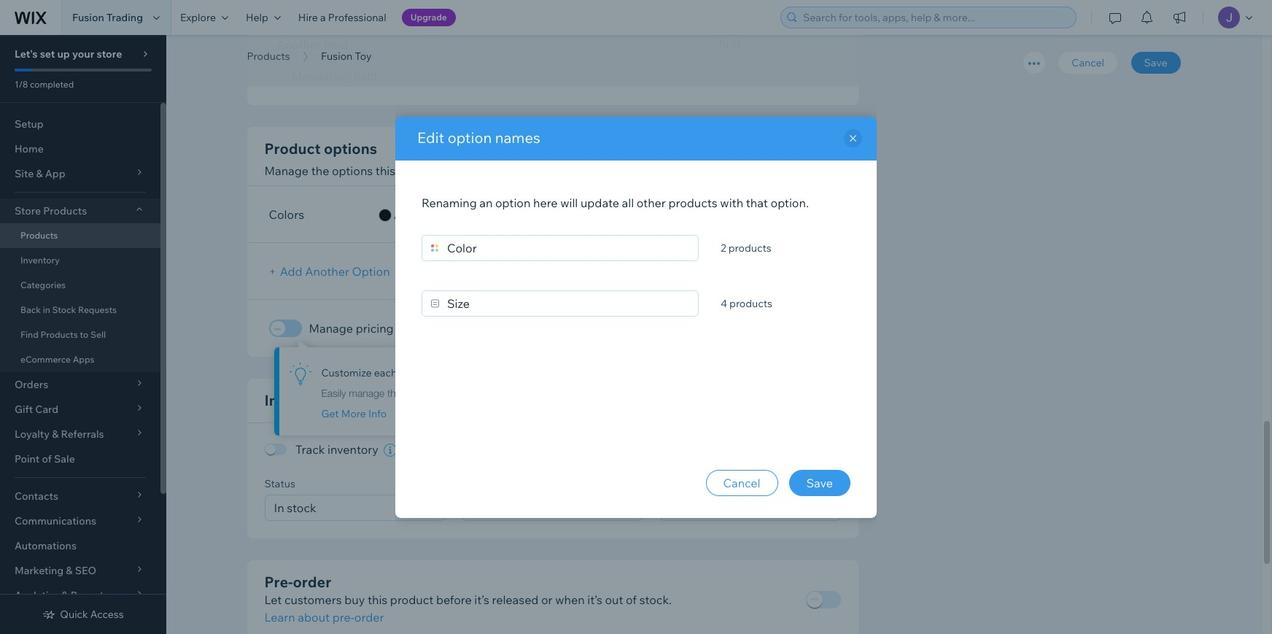 Task type: locate. For each thing, give the bounding box(es) containing it.
get
[[321, 407, 339, 421]]

0 vertical spatial products link
[[240, 49, 297, 63]]

it's
[[474, 592, 489, 607], [587, 592, 603, 607]]

the left price,
[[387, 387, 401, 399]]

0 horizontal spatial save
[[807, 475, 833, 490]]

products right store
[[43, 204, 87, 217]]

0.0 number field
[[666, 495, 817, 520]]

inventory up the categories
[[20, 255, 60, 266]]

and
[[396, 321, 417, 336], [507, 387, 524, 399], [335, 391, 361, 410]]

1 horizontal spatial inventory
[[264, 391, 331, 410]]

variant.
[[598, 387, 630, 399]]

an
[[480, 195, 493, 210]]

None field
[[422, 235, 699, 261], [422, 290, 699, 316], [270, 495, 424, 520], [468, 495, 638, 520], [422, 235, 699, 261], [422, 290, 699, 316], [270, 495, 424, 520], [468, 495, 638, 520]]

products right 2
[[729, 241, 772, 254]]

sell
[[90, 329, 106, 340]]

customize
[[321, 367, 372, 380]]

inventory up track
[[264, 391, 331, 410]]

of right visibility
[[562, 387, 571, 399]]

0 horizontal spatial it's
[[474, 592, 489, 607]]

product right for
[[520, 321, 563, 336]]

order up customers
[[293, 572, 331, 591]]

option
[[448, 128, 492, 146], [495, 195, 531, 210]]

0 horizontal spatial variant
[[399, 367, 432, 380]]

completed
[[30, 79, 74, 90]]

0 horizontal spatial fusion
[[72, 11, 104, 24]]

0 vertical spatial inventory
[[420, 321, 471, 336]]

manage pricing and inventory for each product variant
[[309, 321, 603, 336]]

of inside pre-order let customers buy this product before it's released or when it's out of stock. learn about pre-order
[[626, 592, 637, 607]]

products up ecommerce apps
[[40, 329, 78, 340]]

None number field
[[711, 32, 788, 58]]

options
[[324, 140, 377, 158], [332, 164, 373, 178]]

products down help button
[[247, 50, 290, 63]]

product inside product options manage the options this product comes in.
[[398, 164, 442, 178]]

more
[[341, 407, 366, 421]]

manage left pricing
[[309, 321, 353, 336]]

manage inside product options manage the options this product comes in.
[[264, 164, 309, 178]]

track inventory
[[296, 442, 379, 457]]

0 horizontal spatial products link
[[0, 223, 161, 248]]

field
[[353, 69, 377, 84]]

a
[[320, 11, 326, 24]]

apps
[[73, 354, 94, 365]]

weight up 0.0 number field
[[706, 477, 738, 490]]

1 horizontal spatial variant
[[566, 321, 603, 336]]

1 vertical spatial option
[[495, 195, 531, 210]]

point of sale
[[15, 452, 75, 465]]

this up artwork
[[376, 164, 396, 178]]

learn about pre-order link
[[264, 608, 384, 626]]

fusion left trading
[[72, 11, 104, 24]]

all
[[622, 195, 634, 210]]

0 horizontal spatial option
[[448, 128, 492, 146]]

0 horizontal spatial cancel
[[723, 475, 761, 490]]

1 vertical spatial the
[[387, 387, 401, 399]]

0 vertical spatial variant
[[566, 321, 603, 336]]

manage
[[264, 164, 309, 178], [309, 321, 353, 336]]

1 vertical spatial fusion
[[321, 50, 353, 63]]

1 vertical spatial product
[[520, 321, 563, 336]]

this inside pre-order let customers buy this product before it's released or when it's out of stock. learn about pre-order
[[368, 592, 388, 607]]

0 vertical spatial manage
[[264, 164, 309, 178]]

1 horizontal spatial each
[[491, 321, 517, 336]]

2 horizontal spatial and
[[507, 387, 524, 399]]

0 horizontal spatial weight
[[476, 387, 505, 399]]

hire a professional
[[298, 11, 386, 24]]

inventory inside "form"
[[264, 391, 331, 410]]

edit option names
[[417, 128, 540, 146]]

option right 'an'
[[495, 195, 531, 210]]

1 horizontal spatial it's
[[587, 592, 603, 607]]

shipping
[[364, 391, 425, 410]]

1 vertical spatial variant
[[399, 367, 432, 380]]

0 horizontal spatial inventory
[[328, 442, 379, 457]]

1 horizontal spatial of
[[562, 387, 571, 399]]

product for pricing
[[520, 321, 563, 336]]

0 vertical spatial save
[[1144, 56, 1168, 69]]

0 vertical spatial option
[[448, 128, 492, 146]]

ecommerce apps
[[20, 354, 94, 365]]

hire
[[298, 11, 318, 24]]

setup
[[15, 117, 44, 131]]

0 vertical spatial cancel
[[1072, 56, 1105, 69]]

2 horizontal spatial of
[[626, 592, 637, 607]]

order down buy
[[354, 610, 384, 624]]

this right buy
[[368, 592, 388, 607]]

inventory inside sidebar element
[[20, 255, 60, 266]]

shipping
[[661, 477, 704, 490]]

0 horizontal spatial inventory
[[20, 255, 60, 266]]

categories link
[[0, 273, 161, 298]]

1 horizontal spatial products link
[[240, 49, 297, 63]]

inventory down 'list mini' image
[[420, 321, 471, 336]]

1 vertical spatial inventory
[[264, 391, 331, 410]]

inventory
[[420, 321, 471, 336], [328, 442, 379, 457]]

of
[[562, 387, 571, 399], [42, 452, 52, 465], [626, 592, 637, 607]]

0 vertical spatial fusion
[[72, 11, 104, 24]]

sale
[[54, 452, 75, 465]]

products right 4 on the top right
[[730, 297, 773, 310]]

products inside "form"
[[247, 50, 290, 63]]

each right for
[[491, 321, 517, 336]]

fusion up 'mandatory field'
[[321, 50, 353, 63]]

2 vertical spatial products
[[730, 297, 773, 310]]

0 horizontal spatial the
[[311, 164, 329, 178]]

0 vertical spatial inventory
[[20, 255, 60, 266]]

visibility
[[527, 387, 560, 399]]

store products button
[[0, 198, 161, 223]]

variant up price,
[[399, 367, 432, 380]]

1 horizontal spatial option
[[495, 195, 531, 210]]

0 horizontal spatial save button
[[789, 470, 851, 496]]

pre-order let customers buy this product before it's released or when it's out of stock. learn about pre-order
[[264, 572, 672, 624]]

store
[[15, 204, 41, 217]]

setup link
[[0, 112, 161, 136]]

0 vertical spatial cancel button
[[1059, 52, 1118, 74]]

1 vertical spatial each
[[374, 367, 397, 380]]

quick access
[[60, 608, 124, 621]]

fusion inside "form"
[[321, 50, 353, 63]]

inventory down more at the bottom left of page
[[328, 442, 379, 457]]

1 horizontal spatial cancel
[[1072, 56, 1105, 69]]

products for 4 products
[[730, 297, 773, 310]]

buy
[[345, 592, 365, 607]]

mandatory field
[[291, 69, 377, 84]]

this inside product options manage the options this product comes in.
[[376, 164, 396, 178]]

1 vertical spatial of
[[42, 452, 52, 465]]

fusion for fusion toy
[[321, 50, 353, 63]]

1 horizontal spatial save
[[1144, 56, 1168, 69]]

products link down store products
[[0, 223, 161, 248]]

2 horizontal spatial each
[[574, 387, 595, 399]]

2 vertical spatial of
[[626, 592, 637, 607]]

find products to sell link
[[0, 322, 161, 347]]

released
[[492, 592, 539, 607]]

fusion toy
[[321, 50, 372, 63]]

variant left "info tooltip" icon
[[566, 321, 603, 336]]

cancel for the bottommost cancel button
[[723, 475, 761, 490]]

0 horizontal spatial cancel button
[[706, 470, 778, 496]]

0 vertical spatial the
[[311, 164, 329, 178]]

product
[[398, 164, 442, 178], [520, 321, 563, 336], [390, 592, 434, 607]]

of inside customize each variant easily manage the price, inventory, weight and visibility of each variant.
[[562, 387, 571, 399]]

1 vertical spatial inventory
[[328, 442, 379, 457]]

inventory for inventory
[[20, 255, 60, 266]]

weight right inventory,
[[476, 387, 505, 399]]

the down product
[[311, 164, 329, 178]]

products left with
[[669, 195, 718, 210]]

0 horizontal spatial of
[[42, 452, 52, 465]]

of right out
[[626, 592, 637, 607]]

option up comes
[[448, 128, 492, 146]]

save
[[1144, 56, 1168, 69], [807, 475, 833, 490]]

1 vertical spatial cancel
[[723, 475, 761, 490]]

product inside pre-order let customers buy this product before it's released or when it's out of stock. learn about pre-order
[[390, 592, 434, 607]]

the
[[311, 164, 329, 178], [387, 387, 401, 399]]

product down edit
[[398, 164, 442, 178]]

add another option
[[280, 264, 390, 279]]

2
[[721, 241, 726, 254]]

home link
[[0, 136, 161, 161]]

products link
[[240, 49, 297, 63], [0, 223, 161, 248]]

cancel
[[1072, 56, 1105, 69], [723, 475, 761, 490]]

2 products
[[721, 241, 772, 254]]

none number field inside "form"
[[711, 32, 788, 58]]

1 vertical spatial options
[[332, 164, 373, 178]]

manage down product
[[264, 164, 309, 178]]

customize each variant easily manage the price, inventory, weight and visibility of each variant.
[[321, 367, 630, 399]]

products inside find products to sell link
[[40, 329, 78, 340]]

2 vertical spatial product
[[390, 592, 434, 607]]

0 horizontal spatial each
[[374, 367, 397, 380]]

quick
[[60, 608, 88, 621]]

find
[[20, 329, 38, 340]]

1 horizontal spatial cancel button
[[1059, 52, 1118, 74]]

0 horizontal spatial and
[[335, 391, 361, 410]]

point of sale link
[[0, 447, 161, 471]]

cancel inside "form"
[[1072, 56, 1105, 69]]

1 vertical spatial weight
[[706, 477, 738, 490]]

2 it's from the left
[[587, 592, 603, 607]]

edit
[[417, 128, 444, 146]]

0 vertical spatial this
[[376, 164, 396, 178]]

inventory for inventory and shipping
[[264, 391, 331, 410]]

upgrade
[[411, 12, 447, 23]]

it's right before
[[474, 592, 489, 607]]

each left variant.
[[574, 387, 595, 399]]

ecommerce
[[20, 354, 71, 365]]

1 vertical spatial save
[[807, 475, 833, 490]]

each up manage
[[374, 367, 397, 380]]

1 horizontal spatial the
[[387, 387, 401, 399]]

form
[[166, 0, 1272, 634]]

connect images
[[712, 152, 801, 167]]

products link down help button
[[240, 49, 297, 63]]

price,
[[404, 387, 428, 399]]

0 vertical spatial weight
[[476, 387, 505, 399]]

manage
[[349, 387, 385, 399]]

it's left out
[[587, 592, 603, 607]]

stock.
[[640, 592, 672, 607]]

1 vertical spatial save button
[[789, 470, 851, 496]]

1 vertical spatial products link
[[0, 223, 161, 248]]

of left sale
[[42, 452, 52, 465]]

0 vertical spatial save button
[[1131, 52, 1181, 74]]

names
[[495, 128, 540, 146]]

0 vertical spatial of
[[562, 387, 571, 399]]

automations link
[[0, 533, 161, 558]]

product left before
[[390, 592, 434, 607]]

artwork
[[394, 207, 438, 222]]

ecommerce apps link
[[0, 347, 161, 372]]

1 vertical spatial cancel button
[[706, 470, 778, 496]]

store
[[97, 47, 122, 61]]

for
[[473, 321, 489, 336]]

1 it's from the left
[[474, 592, 489, 607]]

learn
[[264, 610, 295, 624]]

1 horizontal spatial order
[[354, 610, 384, 624]]

inventory,
[[431, 387, 473, 399]]

mandatory
[[291, 69, 351, 84]]

1 vertical spatial this
[[368, 592, 388, 607]]

0 horizontal spatial order
[[293, 572, 331, 591]]

1 horizontal spatial inventory
[[420, 321, 471, 336]]

this for order
[[368, 592, 388, 607]]

1 vertical spatial manage
[[309, 321, 353, 336]]

sidebar element
[[0, 35, 166, 634]]

1 vertical spatial products
[[729, 241, 772, 254]]

1 horizontal spatial fusion
[[321, 50, 353, 63]]

0 vertical spatial product
[[398, 164, 442, 178]]

product options manage the options this product comes in.
[[264, 140, 495, 178]]



Task type: describe. For each thing, give the bounding box(es) containing it.
get more info link
[[321, 407, 387, 421]]

shipping weight
[[661, 477, 738, 490]]

form containing product options
[[166, 0, 1272, 634]]

product for options
[[398, 164, 442, 178]]

1/8
[[15, 79, 28, 90]]

products for 2 products
[[729, 241, 772, 254]]

professional
[[328, 11, 386, 24]]

fusion for fusion trading
[[72, 11, 104, 24]]

,
[[438, 207, 441, 222]]

variant inside customize each variant easily manage the price, inventory, weight and visibility of each variant.
[[399, 367, 432, 380]]

product
[[264, 140, 321, 158]]

inventory and shipping
[[264, 391, 425, 410]]

e.g., "What would you like engraved on your watch?" text field
[[269, 32, 689, 58]]

info tooltip image
[[607, 322, 619, 334]]

alternate
[[459, 207, 509, 222]]

connect
[[712, 152, 758, 167]]

categories
[[20, 279, 66, 290]]

fusion trading
[[72, 11, 143, 24]]

products inside the store products popup button
[[43, 204, 87, 217]]

pre-
[[332, 610, 354, 624]]

pricing
[[356, 321, 394, 336]]

products down store
[[20, 230, 58, 241]]

help button
[[237, 0, 290, 35]]

and inside customize each variant easily manage the price, inventory, weight and visibility of each variant.
[[507, 387, 524, 399]]

quick access button
[[43, 608, 124, 621]]

this for options
[[376, 164, 396, 178]]

renaming
[[422, 195, 477, 210]]

add
[[280, 264, 303, 279]]

hire a professional link
[[290, 0, 395, 35]]

colors
[[269, 207, 304, 222]]

out
[[605, 592, 623, 607]]

toy
[[355, 50, 372, 63]]

inventory link
[[0, 248, 161, 273]]

4 products
[[721, 297, 773, 310]]

product for order
[[390, 592, 434, 607]]

get more info
[[321, 407, 387, 421]]

option.
[[771, 195, 809, 210]]

let's set up your store
[[15, 47, 122, 61]]

2 vertical spatial each
[[574, 387, 595, 399]]

upgrade button
[[402, 9, 456, 26]]

Search for tools, apps, help & more... field
[[799, 7, 1072, 28]]

0 vertical spatial each
[[491, 321, 517, 336]]

point
[[15, 452, 40, 465]]

pre-
[[264, 572, 293, 591]]

comes
[[444, 164, 480, 178]]

to
[[80, 329, 88, 340]]

images
[[761, 152, 801, 167]]

back in stock requests
[[20, 304, 117, 315]]

find products to sell
[[20, 329, 106, 340]]

0 vertical spatial products
[[669, 195, 718, 210]]

of inside sidebar element
[[42, 452, 52, 465]]

set
[[40, 47, 55, 61]]

up
[[57, 47, 70, 61]]

weight inside customize each variant easily manage the price, inventory, weight and visibility of each variant.
[[476, 387, 505, 399]]

in.
[[483, 164, 495, 178]]

when
[[555, 592, 585, 607]]

let's
[[15, 47, 38, 61]]

renaming an option here will update all other products with that option.
[[422, 195, 809, 210]]

back
[[20, 304, 41, 315]]

automations
[[15, 539, 77, 552]]

1 horizontal spatial save button
[[1131, 52, 1181, 74]]

0 vertical spatial order
[[293, 572, 331, 591]]

the inside product options manage the options this product comes in.
[[311, 164, 329, 178]]

1 horizontal spatial and
[[396, 321, 417, 336]]

requests
[[78, 304, 117, 315]]

here
[[533, 195, 558, 210]]

info
[[368, 407, 387, 421]]

help
[[246, 11, 268, 24]]

option
[[352, 264, 390, 279]]

stock
[[52, 304, 76, 315]]

before
[[436, 592, 472, 607]]

cancel for the right cancel button
[[1072, 56, 1105, 69]]

or
[[541, 592, 553, 607]]

list mini image
[[431, 300, 439, 308]]

1 horizontal spatial weight
[[706, 477, 738, 490]]

the inside customize each variant easily manage the price, inventory, weight and visibility of each variant.
[[387, 387, 401, 399]]

connect images button
[[686, 146, 809, 173]]

1 vertical spatial order
[[354, 610, 384, 624]]

0 vertical spatial options
[[324, 140, 377, 158]]

track
[[296, 442, 325, 457]]

will
[[560, 195, 578, 210]]

store products
[[15, 204, 87, 217]]

link images image
[[694, 154, 709, 165]]

explore
[[180, 11, 216, 24]]

about
[[298, 610, 330, 624]]

let
[[264, 592, 282, 607]]

home
[[15, 142, 44, 155]]

back in stock requests link
[[0, 298, 161, 322]]

update
[[581, 195, 619, 210]]

add another option button
[[269, 258, 408, 285]]

with
[[720, 195, 744, 210]]

other
[[637, 195, 666, 210]]

lb
[[821, 500, 832, 515]]



Task type: vqa. For each thing, say whether or not it's contained in the screenshot.
THE REPORTS on the left bottom of page
no



